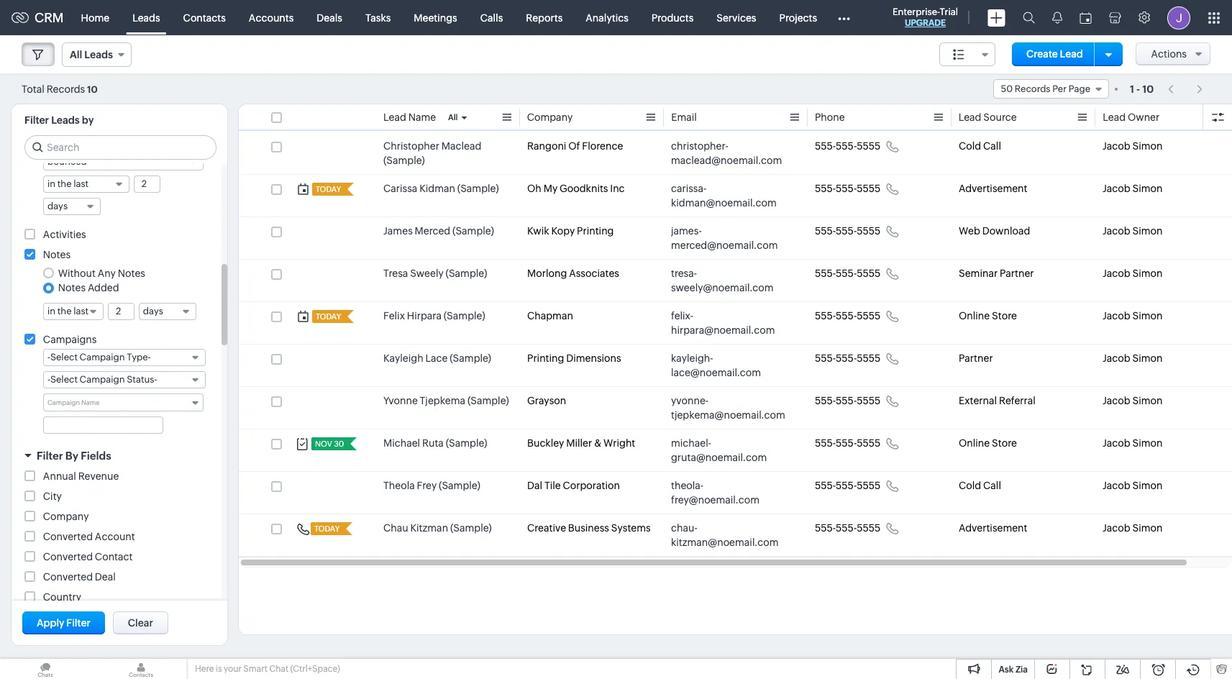 Task type: locate. For each thing, give the bounding box(es) containing it.
0 vertical spatial store
[[992, 310, 1017, 322]]

2 call from the top
[[984, 480, 1002, 492]]

1 vertical spatial in
[[47, 306, 56, 317]]

leads left by
[[51, 114, 80, 126]]

0 vertical spatial last
[[74, 179, 89, 190]]

2 campaign from the top
[[80, 374, 125, 385]]

tresa-
[[671, 268, 697, 279]]

1 vertical spatial -
[[47, 352, 50, 363]]

2 cold from the top
[[959, 480, 982, 492]]

5 jacob simon from the top
[[1103, 310, 1163, 322]]

6 simon from the top
[[1133, 353, 1163, 364]]

type-
[[127, 352, 151, 363]]

10 inside 'total records 10'
[[87, 84, 98, 95]]

days up activities at the left top of page
[[47, 201, 68, 212]]

in the last field
[[43, 176, 130, 193], [43, 303, 104, 320]]

none field down trial
[[940, 42, 996, 66]]

christopher
[[384, 140, 440, 152]]

(sample) for carissa kidman (sample)
[[458, 183, 499, 194]]

1 vertical spatial in the last field
[[43, 303, 104, 320]]

signals image
[[1053, 12, 1063, 24]]

8 jacob simon from the top
[[1103, 438, 1163, 449]]

0 vertical spatial days
[[47, 201, 68, 212]]

6 jacob from the top
[[1103, 353, 1131, 364]]

in the last down bounced
[[47, 179, 89, 190]]

0 vertical spatial select
[[50, 352, 78, 363]]

8 5555 from the top
[[857, 438, 881, 449]]

online store down seminar partner
[[959, 310, 1017, 322]]

1 vertical spatial advertisement
[[959, 522, 1028, 534]]

campaign for status-
[[80, 374, 125, 385]]

1 vertical spatial days field
[[139, 303, 196, 320]]

select
[[50, 352, 78, 363], [50, 374, 78, 385]]

cold for theola- frey@noemail.com
[[959, 480, 982, 492]]

the for the bottom days field 'in the last' field
[[57, 306, 72, 317]]

(sample) right ruta
[[446, 438, 488, 449]]

1 select from the top
[[50, 352, 78, 363]]

2 jacob from the top
[[1103, 183, 1131, 194]]

campaign down the '-select campaign type-'
[[80, 374, 125, 385]]

1 in from the top
[[47, 179, 56, 190]]

1 in the last field from the top
[[43, 176, 130, 193]]

1 horizontal spatial leads
[[84, 49, 113, 60]]

1 horizontal spatial partner
[[1000, 268, 1035, 279]]

yvonne-
[[671, 395, 709, 407]]

0 vertical spatial cold
[[959, 140, 982, 152]]

3 jacob simon from the top
[[1103, 225, 1163, 237]]

Other Modules field
[[829, 6, 860, 29]]

4 5555 from the top
[[857, 268, 881, 279]]

1 vertical spatial converted
[[43, 551, 93, 563]]

campaign inside -select campaign status- 'field'
[[80, 374, 125, 385]]

notes
[[43, 249, 71, 261], [118, 267, 145, 279], [58, 282, 86, 294]]

last for the bottom days field 'in the last' field
[[74, 306, 89, 317]]

home link
[[70, 0, 121, 35]]

clear
[[128, 617, 153, 629]]

chapman
[[528, 310, 574, 322]]

0 vertical spatial campaign
[[80, 352, 125, 363]]

5555 for felix- hirpara@noemail.com
[[857, 310, 881, 322]]

enterprise-trial upgrade
[[893, 6, 959, 28]]

2 store from the top
[[992, 438, 1017, 449]]

7 555-555-5555 from the top
[[815, 395, 881, 407]]

select inside 'field'
[[50, 374, 78, 385]]

1 jacob from the top
[[1103, 140, 1131, 152]]

select for -select campaign status-
[[50, 374, 78, 385]]

1 converted from the top
[[43, 531, 93, 543]]

(sample) for kayleigh lace (sample)
[[450, 353, 492, 364]]

michael ruta (sample)
[[384, 438, 488, 449]]

records inside field
[[1015, 83, 1051, 94]]

2 vertical spatial notes
[[58, 282, 86, 294]]

1 jacob simon from the top
[[1103, 140, 1163, 152]]

0 vertical spatial in the last field
[[43, 176, 130, 193]]

9 simon from the top
[[1133, 480, 1163, 492]]

total
[[22, 83, 44, 95]]

kitzman
[[411, 522, 448, 534]]

1 vertical spatial online store
[[959, 438, 1017, 449]]

- inside 'field'
[[47, 374, 50, 385]]

filter by fields
[[37, 450, 111, 462]]

(sample) right frey
[[439, 480, 481, 492]]

1 last from the top
[[74, 179, 89, 190]]

(sample) right the merced
[[453, 225, 494, 237]]

2 vertical spatial filter
[[66, 617, 91, 629]]

analytics link
[[575, 0, 640, 35]]

Campaign Name text field
[[47, 397, 186, 407]]

campaign inside the -select campaign type- field
[[80, 352, 125, 363]]

jacob simon for christopher- maclead@noemail.com
[[1103, 140, 1163, 152]]

in the last field down bounced
[[43, 176, 130, 193]]

8 simon from the top
[[1133, 438, 1163, 449]]

1 horizontal spatial records
[[1015, 83, 1051, 94]]

in the last
[[47, 179, 89, 190], [47, 306, 89, 317]]

store down seminar partner
[[992, 310, 1017, 322]]

0 vertical spatial in
[[47, 179, 56, 190]]

all
[[70, 49, 82, 60], [448, 113, 458, 122]]

advertisement
[[959, 183, 1028, 194], [959, 522, 1028, 534]]

1 vertical spatial days
[[143, 306, 163, 317]]

filter inside dropdown button
[[37, 450, 63, 462]]

1 horizontal spatial days
[[143, 306, 163, 317]]

0 vertical spatial converted
[[43, 531, 93, 543]]

lead right 'create'
[[1060, 48, 1084, 60]]

michael
[[384, 438, 420, 449]]

10 right 1
[[1143, 83, 1154, 95]]

days for leftmost days field
[[47, 201, 68, 212]]

jacob simon for kayleigh- lace@noemail.com
[[1103, 353, 1163, 364]]

5 555-555-5555 from the top
[[815, 310, 881, 322]]

status-
[[127, 374, 157, 385]]

days field
[[43, 198, 101, 215], [139, 303, 196, 320]]

yvonne
[[384, 395, 418, 407]]

0 vertical spatial today
[[316, 185, 341, 194]]

days field up "type-"
[[139, 303, 196, 320]]

1 vertical spatial campaign
[[80, 374, 125, 385]]

felix
[[384, 310, 405, 322]]

here is your smart chat (ctrl+space)
[[195, 664, 340, 674]]

None field
[[940, 42, 996, 66], [43, 394, 204, 412]]

simon for james- merced@noemail.com
[[1133, 225, 1163, 237]]

(sample) for chau kitzman (sample)
[[450, 522, 492, 534]]

1 advertisement from the top
[[959, 183, 1028, 194]]

555-555-5555 for felix- hirpara@noemail.com
[[815, 310, 881, 322]]

10 5555 from the top
[[857, 522, 881, 534]]

1 vertical spatial today
[[316, 312, 341, 321]]

None text field
[[109, 304, 134, 320], [44, 417, 163, 433], [109, 304, 134, 320], [44, 417, 163, 433]]

tile
[[545, 480, 561, 492]]

6 555-555-5555 from the top
[[815, 353, 881, 364]]

without
[[58, 267, 96, 279]]

converted up "converted deal"
[[43, 551, 93, 563]]

in the last field for the bottom days field
[[43, 303, 104, 320]]

2 5555 from the top
[[857, 183, 881, 194]]

1 555-555-5555 from the top
[[815, 140, 881, 152]]

4 jacob simon from the top
[[1103, 268, 1163, 279]]

select inside field
[[50, 352, 78, 363]]

1 vertical spatial all
[[448, 113, 458, 122]]

2 jacob simon from the top
[[1103, 183, 1163, 194]]

0 vertical spatial notes
[[43, 249, 71, 261]]

lead source
[[959, 112, 1018, 123]]

10 jacob simon from the top
[[1103, 522, 1163, 534]]

in the last for 'in the last' field for leftmost days field
[[47, 179, 89, 190]]

contacts image
[[96, 659, 186, 679]]

0 vertical spatial days field
[[43, 198, 101, 215]]

today for carissa kidman (sample)
[[316, 185, 341, 194]]

leads inside field
[[84, 49, 113, 60]]

bounced field
[[43, 154, 204, 171]]

felix- hirpara@noemail.com link
[[671, 309, 787, 338]]

jacob simon for chau- kitzman@noemail.com
[[1103, 522, 1163, 534]]

converted up country
[[43, 571, 93, 583]]

2 select from the top
[[50, 374, 78, 385]]

filter for filter by fields
[[37, 450, 63, 462]]

campaign for type-
[[80, 352, 125, 363]]

lead left name
[[384, 112, 407, 123]]

1 vertical spatial leads
[[84, 49, 113, 60]]

1 online from the top
[[959, 310, 990, 322]]

0 vertical spatial company
[[528, 112, 573, 123]]

carissa kidman (sample) link
[[384, 181, 499, 196]]

2 last from the top
[[74, 306, 89, 317]]

lead left "source"
[[959, 112, 982, 123]]

2 vertical spatial converted
[[43, 571, 93, 583]]

5 5555 from the top
[[857, 310, 881, 322]]

1 store from the top
[[992, 310, 1017, 322]]

1 horizontal spatial none field
[[940, 42, 996, 66]]

records up filter leads by
[[47, 83, 85, 95]]

converted for converted contact
[[43, 551, 93, 563]]

all inside field
[[70, 49, 82, 60]]

(sample) right kitzman
[[450, 522, 492, 534]]

all up maclead
[[448, 113, 458, 122]]

seminar partner
[[959, 268, 1035, 279]]

4 jacob from the top
[[1103, 268, 1131, 279]]

store
[[992, 310, 1017, 322], [992, 438, 1017, 449]]

create menu element
[[979, 0, 1015, 35]]

0 vertical spatial partner
[[1000, 268, 1035, 279]]

online down seminar
[[959, 310, 990, 322]]

7 jacob from the top
[[1103, 395, 1131, 407]]

1 vertical spatial notes
[[118, 267, 145, 279]]

1 online store from the top
[[959, 310, 1017, 322]]

leads down home
[[84, 49, 113, 60]]

1 vertical spatial in the last
[[47, 306, 89, 317]]

0 horizontal spatial records
[[47, 83, 85, 95]]

2 the from the top
[[57, 306, 72, 317]]

oh my goodknits inc
[[528, 183, 625, 194]]

2 online store from the top
[[959, 438, 1017, 449]]

online store for michael- gruta@noemail.com
[[959, 438, 1017, 449]]

1 vertical spatial cold call
[[959, 480, 1002, 492]]

days up "type-"
[[143, 306, 163, 317]]

(sample) right tjepkema
[[468, 395, 509, 407]]

5555
[[857, 140, 881, 152], [857, 183, 881, 194], [857, 225, 881, 237], [857, 268, 881, 279], [857, 310, 881, 322], [857, 353, 881, 364], [857, 395, 881, 407], [857, 438, 881, 449], [857, 480, 881, 492], [857, 522, 881, 534]]

kopy
[[552, 225, 575, 237]]

8 jacob from the top
[[1103, 438, 1131, 449]]

country
[[43, 592, 81, 603]]

maclead@noemail.com
[[671, 155, 783, 166]]

1 vertical spatial online
[[959, 438, 990, 449]]

leads link
[[121, 0, 172, 35]]

0 vertical spatial online
[[959, 310, 990, 322]]

4 simon from the top
[[1133, 268, 1163, 279]]

row group
[[239, 132, 1233, 557]]

2 cold call from the top
[[959, 480, 1002, 492]]

last down bounced
[[74, 179, 89, 190]]

tresa- sweely@noemail.com link
[[671, 266, 787, 295]]

3 jacob from the top
[[1103, 225, 1131, 237]]

external
[[959, 395, 998, 407]]

(sample) right hirpara on the top left of page
[[444, 310, 485, 322]]

miller
[[567, 438, 592, 449]]

555-
[[815, 140, 836, 152], [836, 140, 857, 152], [815, 183, 836, 194], [836, 183, 857, 194], [815, 225, 836, 237], [836, 225, 857, 237], [815, 268, 836, 279], [836, 268, 857, 279], [815, 310, 836, 322], [836, 310, 857, 322], [815, 353, 836, 364], [836, 353, 857, 364], [815, 395, 836, 407], [836, 395, 857, 407], [815, 438, 836, 449], [836, 438, 857, 449], [815, 480, 836, 492], [836, 480, 857, 492], [815, 522, 836, 534], [836, 522, 857, 534]]

(sample)
[[384, 155, 425, 166], [458, 183, 499, 194], [453, 225, 494, 237], [446, 268, 487, 279], [444, 310, 485, 322], [450, 353, 492, 364], [468, 395, 509, 407], [446, 438, 488, 449], [439, 480, 481, 492], [450, 522, 492, 534]]

phone
[[815, 112, 845, 123]]

5555 for tresa- sweely@noemail.com
[[857, 268, 881, 279]]

9 5555 from the top
[[857, 480, 881, 492]]

0 horizontal spatial leads
[[51, 114, 80, 126]]

10
[[1143, 83, 1154, 95], [87, 84, 98, 95]]

james- merced@noemail.com
[[671, 225, 778, 251]]

1 vertical spatial today link
[[312, 310, 343, 323]]

2 555-555-5555 from the top
[[815, 183, 881, 194]]

1 vertical spatial company
[[43, 511, 89, 523]]

1 vertical spatial the
[[57, 306, 72, 317]]

6 5555 from the top
[[857, 353, 881, 364]]

row group containing christopher maclead (sample)
[[239, 132, 1233, 557]]

3 simon from the top
[[1133, 225, 1163, 237]]

lead owner
[[1103, 112, 1160, 123]]

(sample) right lace
[[450, 353, 492, 364]]

0 vertical spatial cold call
[[959, 140, 1002, 152]]

profile element
[[1159, 0, 1200, 35]]

here
[[195, 664, 214, 674]]

theola frey (sample) link
[[384, 479, 481, 493]]

1 simon from the top
[[1133, 140, 1163, 152]]

the down bounced
[[57, 179, 72, 190]]

2 horizontal spatial leads
[[133, 12, 160, 23]]

2 online from the top
[[959, 438, 990, 449]]

- inside field
[[47, 352, 50, 363]]

products link
[[640, 0, 705, 35]]

search element
[[1015, 0, 1044, 35]]

nov 30 link
[[312, 438, 346, 451]]

0 vertical spatial filter
[[24, 114, 49, 126]]

printing
[[577, 225, 614, 237], [528, 353, 564, 364]]

1 campaign from the top
[[80, 352, 125, 363]]

lead left owner
[[1103, 112, 1126, 123]]

2 advertisement from the top
[[959, 522, 1028, 534]]

(sample) inside christopher maclead (sample)
[[384, 155, 425, 166]]

in
[[47, 179, 56, 190], [47, 306, 56, 317]]

5555 for theola- frey@noemail.com
[[857, 480, 881, 492]]

(sample) for tresa sweely (sample)
[[446, 268, 487, 279]]

create lead
[[1027, 48, 1084, 60]]

calls
[[481, 12, 503, 23]]

1 vertical spatial last
[[74, 306, 89, 317]]

3 5555 from the top
[[857, 225, 881, 237]]

lead for lead source
[[959, 112, 982, 123]]

company up rangoni
[[528, 112, 573, 123]]

10 jacob from the top
[[1103, 522, 1131, 534]]

2 converted from the top
[[43, 551, 93, 563]]

0 horizontal spatial none field
[[43, 394, 204, 412]]

size image
[[954, 48, 965, 61]]

1 horizontal spatial printing
[[577, 225, 614, 237]]

hirpara@noemail.com
[[671, 325, 775, 336]]

0 vertical spatial in the last
[[47, 179, 89, 190]]

ruta
[[422, 438, 444, 449]]

cold
[[959, 140, 982, 152], [959, 480, 982, 492]]

printing up 'grayson'
[[528, 353, 564, 364]]

partner up external
[[959, 353, 994, 364]]

9 jacob simon from the top
[[1103, 480, 1163, 492]]

printing right "kopy"
[[577, 225, 614, 237]]

3 555-555-5555 from the top
[[815, 225, 881, 237]]

campaign
[[80, 352, 125, 363], [80, 374, 125, 385]]

in the last up campaigns
[[47, 306, 89, 317]]

in the last field for leftmost days field
[[43, 176, 130, 193]]

0 horizontal spatial days
[[47, 201, 68, 212]]

0 horizontal spatial all
[[70, 49, 82, 60]]

0 horizontal spatial company
[[43, 511, 89, 523]]

1 vertical spatial call
[[984, 480, 1002, 492]]

smart
[[244, 664, 268, 674]]

rangoni
[[528, 140, 567, 152]]

10 555-555-5555 from the top
[[815, 522, 881, 534]]

notes down activities at the left top of page
[[43, 249, 71, 261]]

bounced
[[47, 156, 87, 167]]

1 horizontal spatial 10
[[1143, 83, 1154, 95]]

1 horizontal spatial days field
[[139, 303, 196, 320]]

creative business systems
[[528, 522, 651, 534]]

2 vertical spatial -
[[47, 374, 50, 385]]

converted for converted account
[[43, 531, 93, 543]]

1 5555 from the top
[[857, 140, 881, 152]]

1 cold call from the top
[[959, 140, 1002, 152]]

store down external referral
[[992, 438, 1017, 449]]

0 vertical spatial printing
[[577, 225, 614, 237]]

10 up by
[[87, 84, 98, 95]]

in down bounced
[[47, 179, 56, 190]]

0 vertical spatial all
[[70, 49, 82, 60]]

1 the from the top
[[57, 179, 72, 190]]

555-555-5555 for james- merced@noemail.com
[[815, 225, 881, 237]]

4 555-555-5555 from the top
[[815, 268, 881, 279]]

1 vertical spatial select
[[50, 374, 78, 385]]

kayleigh lace (sample)
[[384, 353, 492, 364]]

0 horizontal spatial printing
[[528, 353, 564, 364]]

7 simon from the top
[[1133, 395, 1163, 407]]

last down notes added
[[74, 306, 89, 317]]

1 horizontal spatial all
[[448, 113, 458, 122]]

felix- hirpara@noemail.com
[[671, 310, 775, 336]]

jacob for felix- hirpara@noemail.com
[[1103, 310, 1131, 322]]

partner right seminar
[[1000, 268, 1035, 279]]

1 vertical spatial none field
[[43, 394, 204, 412]]

0 vertical spatial online store
[[959, 310, 1017, 322]]

(sample) for christopher maclead (sample)
[[384, 155, 425, 166]]

notes right any
[[118, 267, 145, 279]]

meetings
[[414, 12, 458, 23]]

chats image
[[0, 659, 91, 679]]

leads right home
[[133, 12, 160, 23]]

fields
[[81, 450, 111, 462]]

converted for converted deal
[[43, 571, 93, 583]]

6 jacob simon from the top
[[1103, 353, 1163, 364]]

wright
[[604, 438, 636, 449]]

online down external
[[959, 438, 990, 449]]

all up 'total records 10'
[[70, 49, 82, 60]]

0 horizontal spatial 10
[[87, 84, 98, 95]]

in up campaigns
[[47, 306, 56, 317]]

8 555-555-5555 from the top
[[815, 438, 881, 449]]

1 vertical spatial store
[[992, 438, 1017, 449]]

1 vertical spatial partner
[[959, 353, 994, 364]]

0 vertical spatial advertisement
[[959, 183, 1028, 194]]

notes for notes added
[[58, 282, 86, 294]]

projects link
[[768, 0, 829, 35]]

jacob for chau- kitzman@noemail.com
[[1103, 522, 1131, 534]]

sweely
[[410, 268, 444, 279]]

1 vertical spatial cold
[[959, 480, 982, 492]]

simon for michael- gruta@noemail.com
[[1133, 438, 1163, 449]]

555-555-5555 for theola- frey@noemail.com
[[815, 480, 881, 492]]

converted
[[43, 531, 93, 543], [43, 551, 93, 563], [43, 571, 93, 583]]

1 cold from the top
[[959, 140, 982, 152]]

0 horizontal spatial partner
[[959, 353, 994, 364]]

1 in the last from the top
[[47, 179, 89, 190]]

days field up activities at the left top of page
[[43, 198, 101, 215]]

jacob for kayleigh- lace@noemail.com
[[1103, 353, 1131, 364]]

theola- frey@noemail.com
[[671, 480, 760, 506]]

2 vertical spatial today link
[[311, 522, 341, 535]]

search image
[[1023, 12, 1036, 24]]

online store down external referral
[[959, 438, 1017, 449]]

2 vertical spatial today
[[314, 525, 340, 533]]

3 converted from the top
[[43, 571, 93, 583]]

owner
[[1128, 112, 1160, 123]]

9 jacob from the top
[[1103, 480, 1131, 492]]

2 in the last from the top
[[47, 306, 89, 317]]

filter down the total
[[24, 114, 49, 126]]

notes down without
[[58, 282, 86, 294]]

notes for notes
[[43, 249, 71, 261]]

0 vertical spatial call
[[984, 140, 1002, 152]]

5 jacob from the top
[[1103, 310, 1131, 322]]

today link for carissa
[[312, 183, 343, 196]]

kayleigh lace (sample) link
[[384, 351, 492, 366]]

converted up converted contact at the left bottom of the page
[[43, 531, 93, 543]]

(sample) right 'kidman'
[[458, 183, 499, 194]]

company down city
[[43, 511, 89, 523]]

without any notes
[[58, 267, 145, 279]]

2 vertical spatial leads
[[51, 114, 80, 126]]

page
[[1069, 83, 1091, 94]]

7 jacob simon from the top
[[1103, 395, 1163, 407]]

5 simon from the top
[[1133, 310, 1163, 322]]

navigation
[[1162, 78, 1211, 99]]

filter right apply
[[66, 617, 91, 629]]

days for the bottom days field
[[143, 306, 163, 317]]

crm link
[[12, 10, 64, 25]]

(sample) right the sweely
[[446, 268, 487, 279]]

10 simon from the top
[[1133, 522, 1163, 534]]

the up campaigns
[[57, 306, 72, 317]]

contacts link
[[172, 0, 237, 35]]

lead for lead owner
[[1103, 112, 1126, 123]]

none field down -select campaign status- 'field'
[[43, 394, 204, 412]]

0 vertical spatial the
[[57, 179, 72, 190]]

2 in the last field from the top
[[43, 303, 104, 320]]

christopher- maclead@noemail.com
[[671, 140, 783, 166]]

555-555-5555 for yvonne- tjepkema@noemail.com
[[815, 395, 881, 407]]

deals link
[[305, 0, 354, 35]]

filter inside button
[[66, 617, 91, 629]]

0 vertical spatial none field
[[940, 42, 996, 66]]

(sample) for michael ruta (sample)
[[446, 438, 488, 449]]

7 5555 from the top
[[857, 395, 881, 407]]

(sample) down christopher on the left of the page
[[384, 155, 425, 166]]

filter left by
[[37, 450, 63, 462]]

michael-
[[671, 438, 712, 449]]

campaign up -select campaign status-
[[80, 352, 125, 363]]

simon
[[1133, 140, 1163, 152], [1133, 183, 1163, 194], [1133, 225, 1163, 237], [1133, 268, 1163, 279], [1133, 310, 1163, 322], [1133, 353, 1163, 364], [1133, 395, 1163, 407], [1133, 438, 1163, 449], [1133, 480, 1163, 492], [1133, 522, 1163, 534]]

records right 50 on the right top of the page
[[1015, 83, 1051, 94]]

555-555-5555 for chau- kitzman@noemail.com
[[815, 522, 881, 534]]

jacob for michael- gruta@noemail.com
[[1103, 438, 1131, 449]]

1 call from the top
[[984, 140, 1002, 152]]

555-555-5555 for christopher- maclead@noemail.com
[[815, 140, 881, 152]]

last for 'in the last' field for leftmost days field
[[74, 179, 89, 190]]

1 vertical spatial filter
[[37, 450, 63, 462]]

2 simon from the top
[[1133, 183, 1163, 194]]

store for michael- gruta@noemail.com
[[992, 438, 1017, 449]]

None text field
[[134, 177, 160, 192]]

0 vertical spatial today link
[[312, 183, 343, 196]]

9 555-555-5555 from the top
[[815, 480, 881, 492]]

in the last field down notes added
[[43, 303, 104, 320]]



Task type: vqa. For each thing, say whether or not it's contained in the screenshot.
Documents
no



Task type: describe. For each thing, give the bounding box(es) containing it.
create
[[1027, 48, 1059, 60]]

jacob simon for felix- hirpara@noemail.com
[[1103, 310, 1163, 322]]

jacob for carissa- kidman@noemail.com
[[1103, 183, 1131, 194]]

yvonne tjepkema (sample) link
[[384, 394, 509, 408]]

none field size
[[940, 42, 996, 66]]

web download
[[959, 225, 1031, 237]]

jacob simon for james- merced@noemail.com
[[1103, 225, 1163, 237]]

james- merced@noemail.com link
[[671, 224, 787, 253]]

store for felix- hirpara@noemail.com
[[992, 310, 1017, 322]]

the for 'in the last' field for leftmost days field
[[57, 179, 72, 190]]

calendar image
[[1080, 12, 1092, 23]]

- for -select campaign status-
[[47, 374, 50, 385]]

maclead
[[442, 140, 482, 152]]

50 records per page
[[1001, 83, 1091, 94]]

frey
[[417, 480, 437, 492]]

jacob simon for theola- frey@noemail.com
[[1103, 480, 1163, 492]]

theola frey (sample)
[[384, 480, 481, 492]]

today for chau kitzman (sample)
[[314, 525, 340, 533]]

florence
[[582, 140, 623, 152]]

simon for chau- kitzman@noemail.com
[[1133, 522, 1163, 534]]

lead name
[[384, 112, 436, 123]]

5555 for yvonne- tjepkema@noemail.com
[[857, 395, 881, 407]]

10 for total records 10
[[87, 84, 98, 95]]

leads for all leads
[[84, 49, 113, 60]]

1 horizontal spatial company
[[528, 112, 573, 123]]

(ctrl+space)
[[290, 664, 340, 674]]

jacob simon for tresa- sweely@noemail.com
[[1103, 268, 1163, 279]]

filter by fields button
[[12, 443, 227, 469]]

converted deal
[[43, 571, 116, 583]]

- for -select campaign type-
[[47, 352, 50, 363]]

theola-
[[671, 480, 704, 492]]

felix hirpara (sample)
[[384, 310, 485, 322]]

555-555-5555 for kayleigh- lace@noemail.com
[[815, 353, 881, 364]]

jacob simon for michael- gruta@noemail.com
[[1103, 438, 1163, 449]]

(sample) for felix hirpara (sample)
[[444, 310, 485, 322]]

online for michael- gruta@noemail.com
[[959, 438, 990, 449]]

simon for kayleigh- lace@noemail.com
[[1133, 353, 1163, 364]]

simon for tresa- sweely@noemail.com
[[1133, 268, 1163, 279]]

email
[[671, 112, 697, 123]]

online for felix- hirpara@noemail.com
[[959, 310, 990, 322]]

simon for yvonne- tjepkema@noemail.com
[[1133, 395, 1163, 407]]

records for total
[[47, 83, 85, 95]]

All Leads field
[[62, 42, 132, 67]]

external referral
[[959, 395, 1036, 407]]

chau kitzman (sample)
[[384, 522, 492, 534]]

source
[[984, 112, 1018, 123]]

all for all
[[448, 113, 458, 122]]

5555 for kayleigh- lace@noemail.com
[[857, 353, 881, 364]]

rangoni of florence
[[528, 140, 623, 152]]

cold call for theola- frey@noemail.com
[[959, 480, 1002, 492]]

tresa- sweely@noemail.com
[[671, 268, 774, 294]]

(sample) for theola frey (sample)
[[439, 480, 481, 492]]

10 for 1 - 10
[[1143, 83, 1154, 95]]

michael- gruta@noemail.com link
[[671, 436, 787, 465]]

accounts
[[249, 12, 294, 23]]

by
[[82, 114, 94, 126]]

goodknits
[[560, 183, 608, 194]]

advertisement for chau- kitzman@noemail.com
[[959, 522, 1028, 534]]

signals element
[[1044, 0, 1072, 35]]

kidman@noemail.com
[[671, 197, 777, 209]]

annual revenue
[[43, 471, 119, 482]]

555-555-5555 for carissa- kidman@noemail.com
[[815, 183, 881, 194]]

today link for felix
[[312, 310, 343, 323]]

&
[[594, 438, 602, 449]]

chau kitzman (sample) link
[[384, 521, 492, 535]]

today link for chau
[[311, 522, 341, 535]]

lead inside button
[[1060, 48, 1084, 60]]

carissa-
[[671, 183, 707, 194]]

(sample) for james merced (sample)
[[453, 225, 494, 237]]

sweely@noemail.com
[[671, 282, 774, 294]]

is
[[216, 664, 222, 674]]

gruta@noemail.com
[[671, 452, 767, 463]]

5555 for carissa- kidman@noemail.com
[[857, 183, 881, 194]]

kidman
[[420, 183, 456, 194]]

felix hirpara (sample) link
[[384, 309, 485, 323]]

advertisement for carissa- kidman@noemail.com
[[959, 183, 1028, 194]]

apply filter button
[[22, 612, 105, 635]]

christopher maclead (sample) link
[[384, 139, 513, 168]]

call for theola- frey@noemail.com
[[984, 480, 1002, 492]]

added
[[88, 282, 119, 294]]

none field campaign name
[[43, 394, 204, 412]]

filter for filter leads by
[[24, 114, 49, 126]]

1 vertical spatial printing
[[528, 353, 564, 364]]

0 vertical spatial -
[[1137, 83, 1141, 95]]

jacob simon for carissa- kidman@noemail.com
[[1103, 183, 1163, 194]]

meetings link
[[403, 0, 469, 35]]

deals
[[317, 12, 343, 23]]

converted contact
[[43, 551, 133, 563]]

contact
[[95, 551, 133, 563]]

-Select Campaign Type- field
[[43, 349, 206, 366]]

1
[[1131, 83, 1135, 95]]

Search text field
[[25, 136, 216, 159]]

select for -select campaign type-
[[50, 352, 78, 363]]

(sample) for yvonne tjepkema (sample)
[[468, 395, 509, 407]]

web
[[959, 225, 981, 237]]

simon for christopher- maclead@noemail.com
[[1133, 140, 1163, 152]]

create menu image
[[988, 9, 1006, 26]]

0 horizontal spatial days field
[[43, 198, 101, 215]]

inc
[[610, 183, 625, 194]]

jacob for theola- frey@noemail.com
[[1103, 480, 1131, 492]]

-select campaign status-
[[47, 374, 157, 385]]

my
[[544, 183, 558, 194]]

profile image
[[1168, 6, 1191, 29]]

upgrade
[[905, 18, 946, 28]]

simon for carissa- kidman@noemail.com
[[1133, 183, 1163, 194]]

jacob simon for yvonne- tjepkema@noemail.com
[[1103, 395, 1163, 407]]

all for all leads
[[70, 49, 82, 60]]

online store for felix- hirpara@noemail.com
[[959, 310, 1017, 322]]

tresa sweely (sample) link
[[384, 266, 487, 281]]

christopher- maclead@noemail.com link
[[671, 139, 787, 168]]

call for christopher- maclead@noemail.com
[[984, 140, 1002, 152]]

kitzman@noemail.com
[[671, 537, 779, 548]]

tasks
[[366, 12, 391, 23]]

5555 for michael- gruta@noemail.com
[[857, 438, 881, 449]]

chau-
[[671, 522, 698, 534]]

merced
[[415, 225, 451, 237]]

reports
[[526, 12, 563, 23]]

jacob for james- merced@noemail.com
[[1103, 225, 1131, 237]]

555-555-5555 for michael- gruta@noemail.com
[[815, 438, 881, 449]]

converted account
[[43, 531, 135, 543]]

kayleigh-
[[671, 353, 714, 364]]

carissa
[[384, 183, 418, 194]]

account
[[95, 531, 135, 543]]

actions
[[1152, 48, 1187, 60]]

-Select Campaign Status- field
[[43, 371, 206, 389]]

tresa sweely (sample)
[[384, 268, 487, 279]]

-select campaign type-
[[47, 352, 151, 363]]

leads for filter leads by
[[51, 114, 80, 126]]

grayson
[[528, 395, 567, 407]]

oh
[[528, 183, 542, 194]]

business
[[568, 522, 610, 534]]

5555 for christopher- maclead@noemail.com
[[857, 140, 881, 152]]

jacob for yvonne- tjepkema@noemail.com
[[1103, 395, 1131, 407]]

apply filter
[[37, 617, 91, 629]]

2 in from the top
[[47, 306, 56, 317]]

simon for felix- hirpara@noemail.com
[[1133, 310, 1163, 322]]

kayleigh- lace@noemail.com link
[[671, 351, 787, 380]]

activities
[[43, 229, 86, 241]]

analytics
[[586, 12, 629, 23]]

cold call for christopher- maclead@noemail.com
[[959, 140, 1002, 152]]

services link
[[705, 0, 768, 35]]

0 vertical spatial leads
[[133, 12, 160, 23]]

in the last for the bottom days field 'in the last' field
[[47, 306, 89, 317]]

555-555-5555 for tresa- sweely@noemail.com
[[815, 268, 881, 279]]

carissa kidman (sample)
[[384, 183, 499, 194]]

dimensions
[[567, 353, 622, 364]]

per
[[1053, 83, 1067, 94]]

records for 50
[[1015, 83, 1051, 94]]

ask zia
[[999, 665, 1028, 675]]

revenue
[[78, 471, 119, 482]]

of
[[569, 140, 580, 152]]

chau- kitzman@noemail.com link
[[671, 521, 787, 550]]

simon for theola- frey@noemail.com
[[1133, 480, 1163, 492]]

5555 for james- merced@noemail.com
[[857, 225, 881, 237]]

cold for christopher- maclead@noemail.com
[[959, 140, 982, 152]]

crm
[[35, 10, 64, 25]]

lead for lead name
[[384, 112, 407, 123]]

50 Records Per Page field
[[994, 79, 1110, 99]]

jacob for tresa- sweely@noemail.com
[[1103, 268, 1131, 279]]



